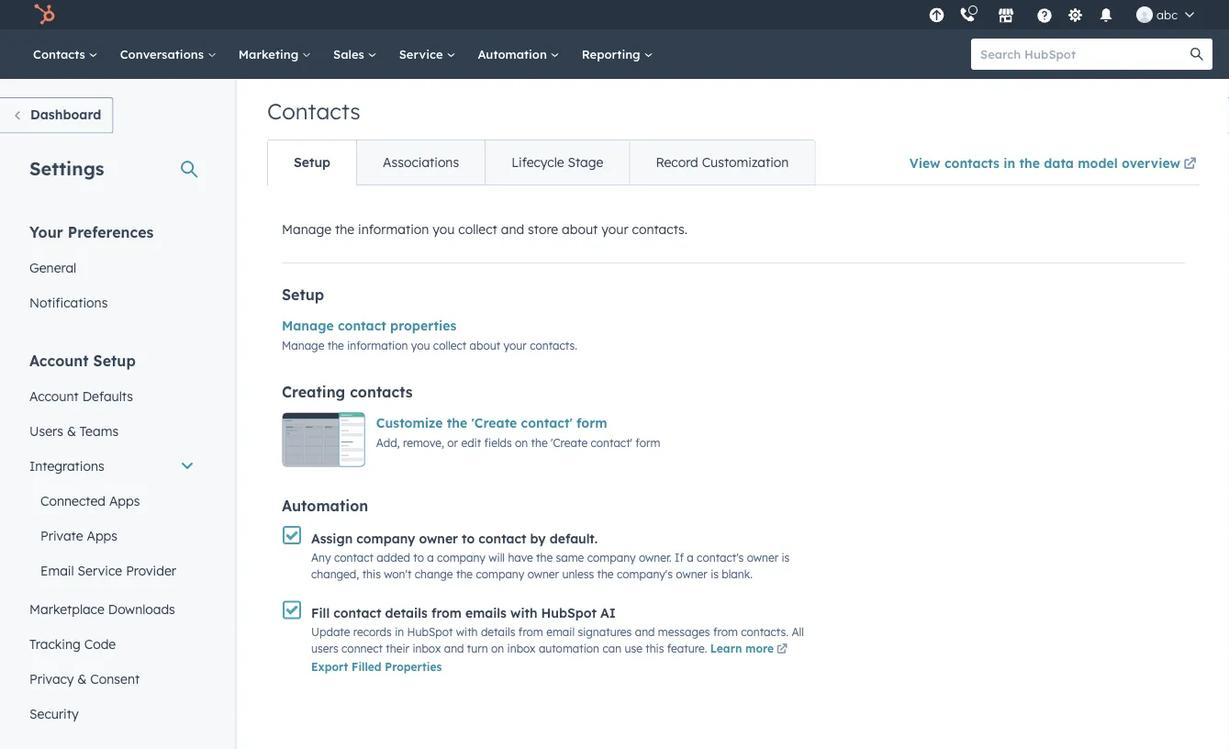 Task type: describe. For each thing, give the bounding box(es) containing it.
owner up blank.
[[747, 551, 779, 564]]

customize the 'create contact' form add, remove, or edit fields on the 'create contact' form
[[376, 415, 660, 449]]

contacts. inside manage contact properties manage the information you collect about your contacts.
[[530, 338, 577, 352]]

reporting link
[[571, 29, 664, 79]]

creating
[[282, 383, 345, 401]]

marketing
[[238, 46, 302, 62]]

marketplaces button
[[987, 0, 1025, 29]]

changed,
[[311, 567, 359, 581]]

consent
[[90, 671, 140, 687]]

conversations link
[[109, 29, 227, 79]]

0 vertical spatial with
[[510, 605, 537, 621]]

view contacts in the data model overview
[[910, 155, 1181, 171]]

about inside manage contact properties manage the information you collect about your contacts.
[[470, 338, 501, 352]]

your preferences
[[29, 223, 154, 241]]

security link
[[18, 696, 206, 731]]

1 horizontal spatial from
[[519, 625, 543, 639]]

the right the change
[[456, 567, 473, 581]]

properties
[[390, 318, 457, 334]]

contact inside manage contact properties manage the information you collect about your contacts.
[[338, 318, 386, 334]]

ai
[[600, 605, 616, 621]]

hubspot link
[[22, 4, 69, 26]]

creating contacts
[[282, 383, 413, 401]]

account for account setup
[[29, 351, 89, 369]]

users
[[311, 642, 338, 656]]

account defaults
[[29, 388, 133, 404]]

update
[[311, 625, 350, 639]]

reporting
[[582, 46, 644, 62]]

service link
[[388, 29, 467, 79]]

service inside service link
[[399, 46, 447, 62]]

link opens in a new window image inside "learn more" link
[[777, 645, 788, 656]]

records
[[353, 625, 392, 639]]

manage the information you collect and store about your contacts.
[[282, 221, 688, 237]]

notifications button
[[1091, 0, 1122, 29]]

1 horizontal spatial contact'
[[591, 436, 632, 449]]

the down by
[[536, 551, 553, 564]]

learn more link
[[710, 642, 790, 658]]

1 horizontal spatial form
[[636, 436, 660, 449]]

record customization
[[656, 154, 789, 170]]

0 vertical spatial 'create
[[471, 415, 517, 431]]

any
[[311, 551, 331, 564]]

2 inbox from the left
[[507, 642, 536, 656]]

1 horizontal spatial 'create
[[551, 436, 588, 449]]

marketplace downloads link
[[18, 592, 206, 627]]

manage contact properties link
[[282, 318, 457, 334]]

apps for connected apps
[[109, 493, 140, 509]]

contacts link
[[22, 29, 109, 79]]

0 vertical spatial collect
[[458, 221, 497, 237]]

tracking code link
[[18, 627, 206, 661]]

account setup
[[29, 351, 136, 369]]

view contacts in the data model overview link
[[910, 143, 1200, 185]]

their
[[386, 642, 409, 656]]

setup link
[[268, 140, 356, 185]]

downloads
[[108, 601, 175, 617]]

1 horizontal spatial contacts.
[[632, 221, 688, 237]]

2 vertical spatial and
[[444, 642, 464, 656]]

settings link
[[1064, 5, 1087, 24]]

teams
[[80, 423, 119, 439]]

owner down if
[[676, 567, 708, 581]]

upgrade link
[[925, 5, 948, 24]]

2 horizontal spatial from
[[713, 625, 738, 639]]

more
[[745, 642, 774, 656]]

conversations
[[120, 46, 207, 62]]

sales link
[[322, 29, 388, 79]]

0 horizontal spatial from
[[431, 605, 462, 621]]

connected apps
[[40, 493, 140, 509]]

0 horizontal spatial automation
[[282, 497, 368, 515]]

provider
[[126, 562, 176, 578]]

lifecycle
[[511, 154, 564, 170]]

0 vertical spatial contact'
[[521, 415, 573, 431]]

by
[[530, 530, 546, 546]]

2 link opens in a new window image from the top
[[1184, 158, 1197, 171]]

notifications link
[[18, 285, 206, 320]]

your
[[29, 223, 63, 241]]

notifications
[[29, 294, 108, 310]]

1 link opens in a new window image from the top
[[777, 642, 788, 658]]

learn
[[710, 642, 742, 656]]

unless
[[562, 567, 594, 581]]

turn
[[467, 642, 488, 656]]

1 horizontal spatial to
[[462, 530, 475, 546]]

contacts for creating
[[350, 383, 413, 401]]

security
[[29, 705, 79, 722]]

account setup element
[[18, 350, 206, 731]]

service inside 'email service provider' 'link'
[[78, 562, 122, 578]]

contact up records on the left bottom
[[334, 605, 381, 621]]

contacts for view
[[945, 155, 1000, 171]]

record
[[656, 154, 698, 170]]

tracking code
[[29, 636, 116, 652]]

manage for manage the information you collect and store about your contacts.
[[282, 221, 332, 237]]

defaults
[[82, 388, 133, 404]]

0 vertical spatial about
[[562, 221, 598, 237]]

contact up the will
[[479, 530, 526, 546]]

preferences
[[68, 223, 154, 241]]

manage contact properties manage the information you collect about your contacts.
[[282, 318, 577, 352]]

1 horizontal spatial hubspot
[[541, 605, 597, 621]]

users
[[29, 423, 63, 439]]

1 inbox from the left
[[413, 642, 441, 656]]

tracking
[[29, 636, 81, 652]]

1 vertical spatial contacts
[[267, 97, 361, 125]]

same
[[556, 551, 584, 564]]

& for privacy
[[77, 671, 87, 687]]

customize
[[376, 415, 443, 431]]

blank.
[[722, 567, 753, 581]]

settings
[[29, 157, 104, 179]]

calling icon image
[[959, 7, 976, 24]]

associations
[[383, 154, 459, 170]]

0 vertical spatial setup
[[294, 154, 331, 170]]

learn more
[[710, 642, 774, 656]]

abc button
[[1126, 0, 1205, 29]]

have
[[508, 551, 533, 564]]

gary orlando image
[[1137, 6, 1153, 23]]

help button
[[1029, 0, 1060, 29]]

1 vertical spatial setup
[[282, 286, 324, 304]]

overview
[[1122, 155, 1181, 171]]



Task type: locate. For each thing, give the bounding box(es) containing it.
privacy & consent link
[[18, 661, 206, 696]]

help image
[[1036, 8, 1053, 25]]

& right the privacy
[[77, 671, 87, 687]]

general link
[[18, 250, 206, 285]]

0 horizontal spatial your
[[504, 338, 527, 352]]

a
[[427, 551, 434, 564], [687, 551, 694, 564]]

about right store
[[562, 221, 598, 237]]

you down associations link
[[433, 221, 455, 237]]

update records in hubspot with details from email signatures and messages from contacts. all users connect their inbox and turn on inbox automation can use this feature.
[[311, 625, 804, 656]]

1 vertical spatial &
[[77, 671, 87, 687]]

on inside update records in hubspot with details from email signatures and messages from contacts. all users connect their inbox and turn on inbox automation can use this feature.
[[491, 642, 504, 656]]

1 horizontal spatial and
[[501, 221, 524, 237]]

in for hubspot
[[395, 625, 404, 639]]

1 vertical spatial hubspot
[[407, 625, 453, 639]]

in left data
[[1004, 155, 1015, 171]]

0 vertical spatial contacts
[[945, 155, 1000, 171]]

automation
[[478, 46, 551, 62], [282, 497, 368, 515]]

contacts inside view contacts in the data model overview link
[[945, 155, 1000, 171]]

the down manage contact properties link
[[327, 338, 344, 352]]

add,
[[376, 436, 400, 449]]

customize the 'create contact' form link
[[376, 415, 607, 431]]

private
[[40, 527, 83, 543]]

won't
[[384, 567, 412, 581]]

1 vertical spatial information
[[347, 338, 408, 352]]

1 horizontal spatial a
[[687, 551, 694, 564]]

a right if
[[687, 551, 694, 564]]

or
[[447, 436, 458, 449]]

account
[[29, 351, 89, 369], [29, 388, 79, 404]]

account up users
[[29, 388, 79, 404]]

is
[[782, 551, 790, 564], [711, 567, 719, 581]]

1 horizontal spatial this
[[646, 642, 664, 656]]

link opens in a new window image
[[1184, 153, 1197, 175], [1184, 158, 1197, 171]]

in up their
[[395, 625, 404, 639]]

assign
[[311, 530, 353, 546]]

navigation containing setup
[[267, 140, 816, 185]]

company
[[356, 530, 415, 546], [437, 551, 486, 564], [587, 551, 636, 564], [476, 567, 524, 581]]

0 horizontal spatial service
[[78, 562, 122, 578]]

contacts right view
[[945, 155, 1000, 171]]

in
[[1004, 155, 1015, 171], [395, 625, 404, 639]]

lifecycle stage
[[511, 154, 604, 170]]

private apps link
[[18, 518, 206, 553]]

export filled properties button
[[311, 658, 442, 675]]

the right unless
[[597, 567, 614, 581]]

apps down integrations button
[[109, 493, 140, 509]]

hubspot up email
[[541, 605, 597, 621]]

a up the change
[[427, 551, 434, 564]]

0 horizontal spatial &
[[67, 423, 76, 439]]

1 vertical spatial about
[[470, 338, 501, 352]]

company down the will
[[476, 567, 524, 581]]

1 vertical spatial form
[[636, 436, 660, 449]]

from left emails
[[431, 605, 462, 621]]

&
[[67, 423, 76, 439], [77, 671, 87, 687]]

contacts up setup link
[[267, 97, 361, 125]]

0 horizontal spatial hubspot
[[407, 625, 453, 639]]

1 horizontal spatial your
[[601, 221, 628, 237]]

to up the change
[[413, 551, 424, 564]]

dashboard link
[[0, 97, 113, 134]]

information inside manage contact properties manage the information you collect about your contacts.
[[347, 338, 408, 352]]

fill
[[311, 605, 330, 621]]

0 horizontal spatial is
[[711, 567, 719, 581]]

from left email
[[519, 625, 543, 639]]

0 horizontal spatial contact'
[[521, 415, 573, 431]]

0 vertical spatial form
[[577, 415, 607, 431]]

1 vertical spatial apps
[[87, 527, 118, 543]]

& right users
[[67, 423, 76, 439]]

hubspot
[[541, 605, 597, 621], [407, 625, 453, 639]]

automation inside automation link
[[478, 46, 551, 62]]

1 horizontal spatial contacts
[[945, 155, 1000, 171]]

1 link opens in a new window image from the top
[[1184, 153, 1197, 175]]

2 vertical spatial manage
[[282, 338, 324, 352]]

apps up email service provider
[[87, 527, 118, 543]]

3 manage from the top
[[282, 338, 324, 352]]

1 vertical spatial manage
[[282, 318, 334, 334]]

the down setup link
[[335, 221, 354, 237]]

owner.
[[639, 551, 672, 564]]

details up their
[[385, 605, 428, 621]]

contacts.
[[632, 221, 688, 237], [530, 338, 577, 352], [741, 625, 789, 639]]

0 vertical spatial hubspot
[[541, 605, 597, 621]]

on right fields
[[515, 436, 528, 449]]

0 horizontal spatial form
[[577, 415, 607, 431]]

0 vertical spatial this
[[362, 567, 381, 581]]

export
[[311, 660, 348, 674]]

company up the change
[[437, 551, 486, 564]]

0 horizontal spatial and
[[444, 642, 464, 656]]

and up the use
[[635, 625, 655, 639]]

if
[[675, 551, 684, 564]]

1 vertical spatial to
[[413, 551, 424, 564]]

0 horizontal spatial contacts
[[350, 383, 413, 401]]

1 horizontal spatial inbox
[[507, 642, 536, 656]]

1 vertical spatial service
[[78, 562, 122, 578]]

1 vertical spatial with
[[456, 625, 478, 639]]

account up account defaults on the bottom of the page
[[29, 351, 89, 369]]

fill contact details from emails with hubspot ai
[[311, 605, 616, 621]]

1 vertical spatial and
[[635, 625, 655, 639]]

connected
[[40, 493, 106, 509]]

hubspot inside update records in hubspot with details from email signatures and messages from contacts. all users connect their inbox and turn on inbox automation can use this feature.
[[407, 625, 453, 639]]

company up added
[[356, 530, 415, 546]]

in inside update records in hubspot with details from email signatures and messages from contacts. all users connect their inbox and turn on inbox automation can use this feature.
[[395, 625, 404, 639]]

0 vertical spatial contacts
[[33, 46, 89, 62]]

messages
[[658, 625, 710, 639]]

with right emails
[[510, 605, 537, 621]]

dashboard
[[30, 106, 101, 123]]

inbox
[[413, 642, 441, 656], [507, 642, 536, 656]]

0 vertical spatial automation
[[478, 46, 551, 62]]

1 horizontal spatial in
[[1004, 155, 1015, 171]]

on inside customize the 'create contact' form add, remove, or edit fields on the 'create contact' form
[[515, 436, 528, 449]]

company's
[[617, 567, 673, 581]]

is right contact's on the bottom right
[[782, 551, 790, 564]]

& for users
[[67, 423, 76, 439]]

0 horizontal spatial contacts
[[33, 46, 89, 62]]

1 vertical spatial collect
[[433, 338, 467, 352]]

change
[[415, 567, 453, 581]]

is down contact's on the bottom right
[[711, 567, 719, 581]]

0 horizontal spatial this
[[362, 567, 381, 581]]

export filled properties
[[311, 660, 442, 674]]

0 vertical spatial you
[[433, 221, 455, 237]]

1 manage from the top
[[282, 221, 332, 237]]

0 vertical spatial in
[[1004, 155, 1015, 171]]

0 vertical spatial &
[[67, 423, 76, 439]]

0 horizontal spatial inbox
[[413, 642, 441, 656]]

'create right fields
[[551, 436, 588, 449]]

0 vertical spatial manage
[[282, 221, 332, 237]]

contacts up "customize"
[[350, 383, 413, 401]]

2 vertical spatial setup
[[93, 351, 136, 369]]

connect
[[342, 642, 383, 656]]

1 vertical spatial in
[[395, 625, 404, 639]]

apps for private apps
[[87, 527, 118, 543]]

upgrade image
[[929, 8, 945, 24]]

0 vertical spatial is
[[782, 551, 790, 564]]

0 horizontal spatial to
[[413, 551, 424, 564]]

collect inside manage contact properties manage the information you collect about your contacts.
[[433, 338, 467, 352]]

2 account from the top
[[29, 388, 79, 404]]

marketplace
[[29, 601, 105, 617]]

contact'
[[521, 415, 573, 431], [591, 436, 632, 449]]

default.
[[550, 530, 598, 546]]

1 vertical spatial contacts.
[[530, 338, 577, 352]]

contact left properties
[[338, 318, 386, 334]]

1 vertical spatial 'create
[[551, 436, 588, 449]]

you
[[433, 221, 455, 237], [411, 338, 430, 352]]

1 horizontal spatial contacts
[[267, 97, 361, 125]]

lifecycle stage link
[[485, 140, 629, 185]]

0 horizontal spatial contacts.
[[530, 338, 577, 352]]

properties
[[385, 660, 442, 674]]

collect left store
[[458, 221, 497, 237]]

manage for manage contact properties manage the information you collect about your contacts.
[[282, 318, 334, 334]]

you inside manage contact properties manage the information you collect about your contacts.
[[411, 338, 430, 352]]

0 vertical spatial details
[[385, 605, 428, 621]]

1 vertical spatial details
[[481, 625, 515, 639]]

your up "customize the 'create contact' form" 'link'
[[504, 338, 527, 352]]

view
[[910, 155, 941, 171]]

your preferences element
[[18, 222, 206, 320]]

connected apps link
[[18, 483, 206, 518]]

this right the use
[[646, 642, 664, 656]]

2 manage from the top
[[282, 318, 334, 334]]

customization
[[702, 154, 789, 170]]

you down properties
[[411, 338, 430, 352]]

contacts
[[945, 155, 1000, 171], [350, 383, 413, 401]]

2 a from the left
[[687, 551, 694, 564]]

1 vertical spatial you
[[411, 338, 430, 352]]

1 vertical spatial contact'
[[591, 436, 632, 449]]

can
[[603, 642, 622, 656]]

0 horizontal spatial with
[[456, 625, 478, 639]]

account for account defaults
[[29, 388, 79, 404]]

the
[[1019, 155, 1040, 171], [335, 221, 354, 237], [327, 338, 344, 352], [447, 415, 468, 431], [531, 436, 548, 449], [536, 551, 553, 564], [456, 567, 473, 581], [597, 567, 614, 581]]

owner
[[419, 530, 458, 546], [747, 551, 779, 564], [528, 567, 559, 581], [676, 567, 708, 581]]

with inside update records in hubspot with details from email signatures and messages from contacts. all users connect their inbox and turn on inbox automation can use this feature.
[[456, 625, 478, 639]]

calling icon button
[[952, 3, 983, 27]]

1 vertical spatial automation
[[282, 497, 368, 515]]

1 horizontal spatial service
[[399, 46, 447, 62]]

1 horizontal spatial on
[[515, 436, 528, 449]]

this for contact
[[362, 567, 381, 581]]

general
[[29, 259, 76, 275]]

0 horizontal spatial in
[[395, 625, 404, 639]]

form
[[577, 415, 607, 431], [636, 436, 660, 449]]

this left "won't"
[[362, 567, 381, 581]]

1 horizontal spatial about
[[562, 221, 598, 237]]

marketing link
[[227, 29, 322, 79]]

2 horizontal spatial and
[[635, 625, 655, 639]]

the left data
[[1019, 155, 1040, 171]]

company up company's
[[587, 551, 636, 564]]

associations link
[[356, 140, 485, 185]]

automation up "assign"
[[282, 497, 368, 515]]

contact up changed,
[[334, 551, 374, 564]]

this inside assign company owner to contact by default. any contact added to a company will have the same company owner. if a contact's owner is changed, this won't change the company owner unless the company's owner is blank.
[[362, 567, 381, 581]]

details inside update records in hubspot with details from email signatures and messages from contacts. all users connect their inbox and turn on inbox automation can use this feature.
[[481, 625, 515, 639]]

to left by
[[462, 530, 475, 546]]

contacts down hubspot link
[[33, 46, 89, 62]]

1 vertical spatial on
[[491, 642, 504, 656]]

and left store
[[501, 221, 524, 237]]

0 horizontal spatial about
[[470, 338, 501, 352]]

automation right service link
[[478, 46, 551, 62]]

use
[[625, 642, 643, 656]]

hubspot image
[[33, 4, 55, 26]]

1 horizontal spatial is
[[782, 551, 790, 564]]

inbox right turn
[[507, 642, 536, 656]]

settings image
[[1067, 8, 1084, 24]]

0 horizontal spatial on
[[491, 642, 504, 656]]

1 vertical spatial your
[[504, 338, 527, 352]]

'create up fields
[[471, 415, 517, 431]]

0 vertical spatial service
[[399, 46, 447, 62]]

navigation
[[267, 140, 816, 185]]

'create
[[471, 415, 517, 431], [551, 436, 588, 449]]

in for the
[[1004, 155, 1015, 171]]

data
[[1044, 155, 1074, 171]]

1 horizontal spatial you
[[433, 221, 455, 237]]

your
[[601, 221, 628, 237], [504, 338, 527, 352]]

1 horizontal spatial automation
[[478, 46, 551, 62]]

contacts. inside update records in hubspot with details from email signatures and messages from contacts. all users connect their inbox and turn on inbox automation can use this feature.
[[741, 625, 789, 639]]

with up turn
[[456, 625, 478, 639]]

the up or
[[447, 415, 468, 431]]

search button
[[1181, 39, 1213, 70]]

1 vertical spatial is
[[711, 567, 719, 581]]

0 vertical spatial to
[[462, 530, 475, 546]]

0 vertical spatial your
[[601, 221, 628, 237]]

integrations
[[29, 458, 104, 474]]

about up "customize the 'create contact' form" 'link'
[[470, 338, 501, 352]]

1 vertical spatial contacts
[[350, 383, 413, 401]]

sales
[[333, 46, 368, 62]]

collect down properties
[[433, 338, 467, 352]]

marketplaces image
[[998, 8, 1014, 25]]

added
[[377, 551, 410, 564]]

service right sales link
[[399, 46, 447, 62]]

privacy & consent
[[29, 671, 140, 687]]

2 link opens in a new window image from the top
[[777, 645, 788, 656]]

details down emails
[[481, 625, 515, 639]]

Search HubSpot search field
[[971, 39, 1196, 70]]

from up learn
[[713, 625, 738, 639]]

details
[[385, 605, 428, 621], [481, 625, 515, 639]]

abc menu
[[924, 0, 1207, 29]]

the right fields
[[531, 436, 548, 449]]

users & teams
[[29, 423, 119, 439]]

0 vertical spatial apps
[[109, 493, 140, 509]]

0 vertical spatial contacts.
[[632, 221, 688, 237]]

your right store
[[601, 221, 628, 237]]

information down associations link
[[358, 221, 429, 237]]

0 vertical spatial on
[[515, 436, 528, 449]]

1 vertical spatial account
[[29, 388, 79, 404]]

0 horizontal spatial you
[[411, 338, 430, 352]]

marketplace downloads
[[29, 601, 175, 617]]

1 vertical spatial this
[[646, 642, 664, 656]]

on right turn
[[491, 642, 504, 656]]

hubspot up their
[[407, 625, 453, 639]]

0 vertical spatial and
[[501, 221, 524, 237]]

your inside manage contact properties manage the information you collect about your contacts.
[[504, 338, 527, 352]]

1 a from the left
[[427, 551, 434, 564]]

and left turn
[[444, 642, 464, 656]]

service down private apps link at the bottom left of the page
[[78, 562, 122, 578]]

information down manage contact properties link
[[347, 338, 408, 352]]

collect
[[458, 221, 497, 237], [433, 338, 467, 352]]

owner up the change
[[419, 530, 458, 546]]

notifications image
[[1098, 8, 1115, 25]]

this inside update records in hubspot with details from email signatures and messages from contacts. all users connect their inbox and turn on inbox automation can use this feature.
[[646, 642, 664, 656]]

1 horizontal spatial &
[[77, 671, 87, 687]]

the inside manage contact properties manage the information you collect about your contacts.
[[327, 338, 344, 352]]

link opens in a new window image
[[777, 642, 788, 658], [777, 645, 788, 656]]

email service provider
[[40, 562, 176, 578]]

0 horizontal spatial details
[[385, 605, 428, 621]]

owner down have
[[528, 567, 559, 581]]

contacts
[[33, 46, 89, 62], [267, 97, 361, 125]]

stage
[[568, 154, 604, 170]]

2 horizontal spatial contacts.
[[741, 625, 789, 639]]

this for with
[[646, 642, 664, 656]]

1 account from the top
[[29, 351, 89, 369]]

inbox up properties
[[413, 642, 441, 656]]

0 vertical spatial information
[[358, 221, 429, 237]]

code
[[84, 636, 116, 652]]

search image
[[1191, 48, 1204, 61]]

email
[[546, 625, 575, 639]]



Task type: vqa. For each thing, say whether or not it's contained in the screenshot.
Contacts. to the right
yes



